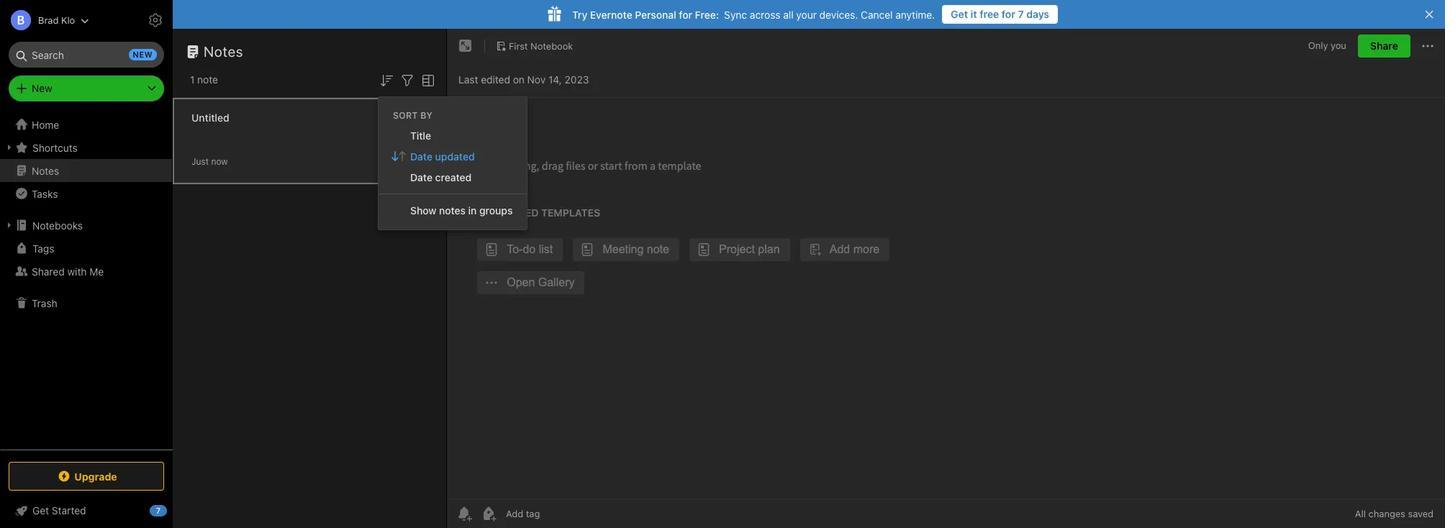 Task type: describe. For each thing, give the bounding box(es) containing it.
Search text field
[[19, 42, 154, 68]]

date updated link
[[379, 146, 527, 167]]

More actions field
[[1419, 35, 1436, 58]]

now
[[211, 156, 228, 167]]

Help and Learning task checklist field
[[0, 499, 173, 522]]

klo
[[61, 14, 75, 26]]

dropdown list menu
[[379, 125, 527, 221]]

only you
[[1308, 40, 1346, 51]]

edited
[[481, 73, 510, 85]]

Account field
[[0, 6, 89, 35]]

try
[[572, 8, 587, 21]]

last edited on nov 14, 2023
[[458, 73, 589, 85]]

title link
[[379, 125, 527, 146]]

note window element
[[447, 29, 1445, 528]]

first notebook button
[[491, 36, 578, 56]]

7 inside get it free for 7 days button
[[1018, 8, 1024, 20]]

evernote
[[590, 8, 632, 21]]

get it free for 7 days
[[951, 8, 1049, 20]]

date created link
[[379, 167, 527, 188]]

try evernote personal for free: sync across all your devices. cancel anytime.
[[572, 8, 935, 21]]

days
[[1026, 8, 1049, 20]]

for for free:
[[679, 8, 692, 21]]

date created
[[410, 171, 472, 183]]

in
[[468, 204, 477, 216]]

new
[[133, 50, 153, 59]]

all
[[783, 8, 793, 21]]

trash
[[32, 297, 57, 309]]

just now
[[191, 156, 228, 167]]

by
[[420, 110, 433, 121]]

sort
[[393, 110, 418, 121]]

new button
[[9, 76, 164, 101]]

get for get started
[[32, 504, 49, 517]]

upgrade button
[[9, 462, 164, 491]]

notebook
[[530, 40, 573, 52]]

sync
[[724, 8, 747, 21]]

created
[[435, 171, 472, 183]]

shared with me
[[32, 265, 104, 277]]

note
[[197, 73, 218, 86]]

groups
[[479, 204, 513, 216]]

trash link
[[0, 291, 172, 314]]

it
[[971, 8, 977, 20]]

upgrade
[[74, 470, 117, 483]]

new search field
[[19, 42, 157, 68]]

date updated
[[410, 150, 475, 162]]

sort by
[[393, 110, 433, 121]]

click to collapse image
[[167, 502, 178, 519]]

get it free for 7 days button
[[942, 5, 1058, 24]]

you
[[1331, 40, 1346, 51]]

notebooks
[[32, 219, 83, 231]]

expand note image
[[457, 37, 474, 55]]

changes
[[1368, 508, 1405, 520]]

show
[[410, 204, 436, 216]]

notes
[[439, 204, 466, 216]]

notebooks link
[[0, 214, 172, 237]]

brad klo
[[38, 14, 75, 26]]

first notebook
[[509, 40, 573, 52]]

for for 7
[[1002, 8, 1015, 20]]

View options field
[[416, 71, 437, 89]]

share
[[1370, 40, 1398, 52]]

date for date updated
[[410, 150, 432, 162]]

get started
[[32, 504, 86, 517]]

title
[[410, 129, 431, 142]]

share button
[[1358, 35, 1410, 58]]

Sort options field
[[378, 71, 395, 89]]

nov
[[527, 73, 546, 85]]

shared
[[32, 265, 65, 277]]

devices.
[[819, 8, 858, 21]]



Task type: locate. For each thing, give the bounding box(es) containing it.
date
[[410, 150, 432, 162], [410, 171, 432, 183]]

settings image
[[147, 12, 164, 29]]

1 vertical spatial date
[[410, 171, 432, 183]]

get left started
[[32, 504, 49, 517]]

7 left click to collapse "image"
[[156, 506, 161, 515]]

across
[[750, 8, 780, 21]]

only
[[1308, 40, 1328, 51]]

saved
[[1408, 508, 1433, 520]]

1 vertical spatial 7
[[156, 506, 161, 515]]

all
[[1355, 508, 1366, 520]]

shared with me link
[[0, 260, 172, 283]]

shortcuts button
[[0, 136, 172, 159]]

notes link
[[0, 159, 172, 182]]

7 left days
[[1018, 8, 1024, 20]]

cancel
[[861, 8, 893, 21]]

tasks button
[[0, 182, 172, 205]]

on
[[513, 73, 525, 85]]

brad
[[38, 14, 59, 26]]

get
[[951, 8, 968, 20], [32, 504, 49, 517]]

with
[[67, 265, 87, 277]]

home
[[32, 118, 59, 131]]

notes up note
[[204, 43, 243, 60]]

tree containing home
[[0, 113, 173, 449]]

1 vertical spatial get
[[32, 504, 49, 517]]

1
[[190, 73, 195, 86]]

expand notebooks image
[[4, 219, 15, 231]]

Add filters field
[[399, 71, 416, 89]]

1 for from the left
[[1002, 8, 1015, 20]]

free
[[980, 8, 999, 20]]

0 horizontal spatial 7
[[156, 506, 161, 515]]

2023
[[565, 73, 589, 85]]

date down title
[[410, 150, 432, 162]]

notes up the tasks
[[32, 164, 59, 177]]

your
[[796, 8, 817, 21]]

0 vertical spatial get
[[951, 8, 968, 20]]

0 horizontal spatial notes
[[32, 164, 59, 177]]

notes inside notes link
[[32, 164, 59, 177]]

1 date from the top
[[410, 150, 432, 162]]

show notes in groups link
[[379, 200, 527, 221]]

1 vertical spatial notes
[[32, 164, 59, 177]]

first
[[509, 40, 528, 52]]

7
[[1018, 8, 1024, 20], [156, 506, 161, 515]]

last
[[458, 73, 478, 85]]

started
[[52, 504, 86, 517]]

notes
[[204, 43, 243, 60], [32, 164, 59, 177]]

0 vertical spatial notes
[[204, 43, 243, 60]]

0 vertical spatial date
[[410, 150, 432, 162]]

add a reminder image
[[456, 505, 473, 522]]

add filters image
[[399, 72, 416, 89]]

0 horizontal spatial for
[[679, 8, 692, 21]]

shortcuts
[[32, 141, 78, 154]]

add tag image
[[480, 505, 497, 522]]

Add tag field
[[504, 507, 612, 520]]

get inside 'help and learning task checklist' field
[[32, 504, 49, 517]]

get inside button
[[951, 8, 968, 20]]

date for date created
[[410, 171, 432, 183]]

me
[[89, 265, 104, 277]]

date down date updated
[[410, 171, 432, 183]]

1 horizontal spatial 7
[[1018, 8, 1024, 20]]

1 horizontal spatial for
[[1002, 8, 1015, 20]]

get left it at the right top
[[951, 8, 968, 20]]

0 horizontal spatial get
[[32, 504, 49, 517]]

show notes in groups
[[410, 204, 513, 216]]

1 horizontal spatial get
[[951, 8, 968, 20]]

for
[[1002, 8, 1015, 20], [679, 8, 692, 21]]

all changes saved
[[1355, 508, 1433, 520]]

0 vertical spatial 7
[[1018, 8, 1024, 20]]

more actions image
[[1419, 37, 1436, 55]]

personal
[[635, 8, 676, 21]]

tags button
[[0, 237, 172, 260]]

anytime.
[[895, 8, 935, 21]]

home link
[[0, 113, 173, 136]]

get for get it free for 7 days
[[951, 8, 968, 20]]

for inside button
[[1002, 8, 1015, 20]]

free:
[[695, 8, 719, 21]]

tasks
[[32, 187, 58, 200]]

untitled
[[191, 111, 229, 123]]

updated
[[435, 150, 475, 162]]

7 inside 'help and learning task checklist' field
[[156, 506, 161, 515]]

Note Editor text field
[[447, 98, 1445, 499]]

new
[[32, 82, 52, 94]]

1 note
[[190, 73, 218, 86]]

for left free:
[[679, 8, 692, 21]]

1 horizontal spatial notes
[[204, 43, 243, 60]]

tree
[[0, 113, 173, 449]]

2 for from the left
[[679, 8, 692, 21]]

for right free
[[1002, 8, 1015, 20]]

tags
[[32, 242, 54, 254]]

14,
[[548, 73, 562, 85]]

2 date from the top
[[410, 171, 432, 183]]

just
[[191, 156, 209, 167]]



Task type: vqa. For each thing, say whether or not it's contained in the screenshot.
1 min ago Ago
no



